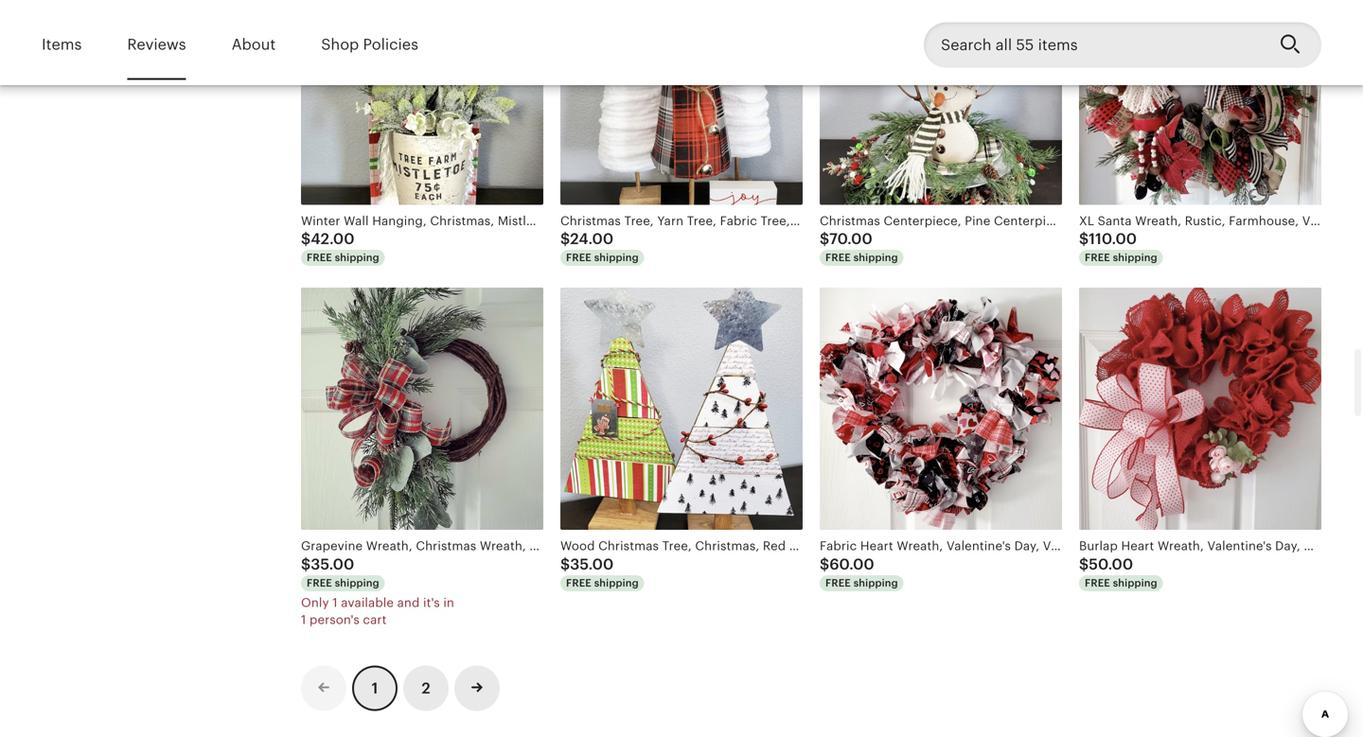 Task type: locate. For each thing, give the bounding box(es) containing it.
1 link
[[352, 666, 398, 712]]

free inside $ 24.00 free shipping
[[566, 252, 592, 264]]

christmas tree, yarn tree, fabric tree, farmhouse, tree decor, christmas decorations, table, diy, tree image
[[560, 0, 803, 205]]

2 horizontal spatial 1
[[372, 680, 378, 697]]

$ inside $ 35.00 free shipping
[[560, 556, 570, 573]]

0 vertical spatial 1
[[333, 596, 338, 610]]

1 inside 'link'
[[372, 680, 378, 697]]

shipping
[[335, 252, 379, 264], [594, 252, 639, 264], [854, 252, 898, 264], [1113, 252, 1158, 264], [335, 577, 379, 589], [594, 577, 639, 589], [854, 577, 898, 589], [1113, 577, 1158, 589]]

free for 24.00
[[566, 252, 592, 264]]

free for 110.00
[[1085, 252, 1110, 264]]

$
[[301, 231, 311, 248], [560, 231, 570, 248], [820, 231, 829, 248], [1079, 231, 1089, 248], [301, 556, 311, 573], [560, 556, 570, 573], [820, 556, 830, 573], [1079, 556, 1089, 573]]

$ inside winter wall hanging, christmas, mistletoe, farmhouse, snow, winter, holiday $ 42.00 free shipping
[[301, 231, 311, 248]]

shipping for 24.00
[[594, 252, 639, 264]]

shop
[[321, 36, 359, 53]]

shipping inside $ 50.00 free shipping
[[1113, 577, 1158, 589]]

1 up person's
[[333, 596, 338, 610]]

available
[[341, 596, 394, 610]]

free for 35.00
[[566, 577, 592, 589]]

shipping for 50.00
[[1113, 577, 1158, 589]]

2
[[422, 680, 430, 697]]

shipping inside $ 70.00 free shipping
[[854, 252, 898, 264]]

free for 50.00
[[1085, 577, 1110, 589]]

christmas centerpiece, pine centerpiece, plate centerpiece, christmas, table, christmas decor, ornament centerpiece image
[[820, 0, 1062, 205]]

free inside $ 110.00 free shipping
[[1085, 252, 1110, 264]]

1 35.00 from the left
[[311, 556, 354, 573]]

42.00
[[311, 231, 355, 248]]

free inside $ 70.00 free shipping
[[826, 252, 851, 264]]

$ 35.00 free shipping only 1 available and it's in 1 person's cart
[[301, 556, 454, 627]]

in
[[443, 596, 454, 610]]

2 35.00 from the left
[[570, 556, 614, 573]]

2 vertical spatial 1
[[372, 680, 378, 697]]

it's
[[423, 596, 440, 610]]

free inside $ 50.00 free shipping
[[1085, 577, 1110, 589]]

shipping inside $ 35.00 free shipping only 1 available and it's in 1 person's cart
[[335, 577, 379, 589]]

35.00 inside $ 35.00 free shipping only 1 available and it's in 1 person's cart
[[311, 556, 354, 573]]

1
[[333, 596, 338, 610], [301, 613, 306, 627], [372, 680, 378, 697]]

shipping inside $ 110.00 free shipping
[[1113, 252, 1158, 264]]

1 left 2
[[372, 680, 378, 697]]

shipping inside $ 60.00 free shipping
[[854, 577, 898, 589]]

mistletoe,
[[498, 214, 557, 228]]

1 down the only at bottom left
[[301, 613, 306, 627]]

xl santa wreath, rustic, farmhouse, vintage wreath, christmas wreath, front door, holiday, wreath, door wreath, santa, deco mesh, christmas image
[[1079, 0, 1322, 205]]

holiday
[[716, 214, 760, 228]]

35.00 for $ 35.00 free shipping only 1 available and it's in 1 person's cart
[[311, 556, 354, 573]]

$ inside $ 70.00 free shipping
[[820, 231, 829, 248]]

$ inside $ 35.00 free shipping only 1 available and it's in 1 person's cart
[[301, 556, 311, 573]]

shipping inside $ 35.00 free shipping
[[594, 577, 639, 589]]

shipping for 110.00
[[1113, 252, 1158, 264]]

burlap heart wreath, valentine's day, valentine's wreath, red wreath, heart wreath, heart, front door, love wreath image
[[1079, 288, 1322, 530]]

and
[[397, 596, 420, 610]]

shipping inside $ 24.00 free shipping
[[594, 252, 639, 264]]

free for 60.00
[[826, 577, 851, 589]]

1 horizontal spatial 1
[[333, 596, 338, 610]]

$ inside $ 50.00 free shipping
[[1079, 556, 1089, 573]]

35.00
[[311, 556, 354, 573], [570, 556, 614, 573]]

snow,
[[631, 214, 667, 228]]

$ 24.00 free shipping
[[560, 231, 639, 264]]

$ 35.00 free shipping
[[560, 556, 639, 589]]

wood christmas tree, christmas, red and black, grinch, red and green, table decor, christmas decorations, christmas tree image
[[560, 288, 803, 530]]

free inside $ 60.00 free shipping
[[826, 577, 851, 589]]

$ inside $ 110.00 free shipping
[[1079, 231, 1089, 248]]

free inside $ 35.00 free shipping
[[566, 577, 592, 589]]

person's
[[310, 613, 360, 627]]

shipping for 70.00
[[854, 252, 898, 264]]

0 horizontal spatial 35.00
[[311, 556, 354, 573]]

35.00 inside $ 35.00 free shipping
[[570, 556, 614, 573]]

$ inside $ 24.00 free shipping
[[560, 231, 570, 248]]

$ inside $ 60.00 free shipping
[[820, 556, 830, 573]]

free
[[307, 252, 332, 264], [566, 252, 592, 264], [826, 252, 851, 264], [1085, 252, 1110, 264], [307, 577, 332, 589], [566, 577, 592, 589], [826, 577, 851, 589], [1085, 577, 1110, 589]]

$ for 70.00
[[820, 231, 829, 248]]

60.00
[[830, 556, 875, 573]]

1 horizontal spatial 35.00
[[570, 556, 614, 573]]

free inside winter wall hanging, christmas, mistletoe, farmhouse, snow, winter, holiday $ 42.00 free shipping
[[307, 252, 332, 264]]

items link
[[42, 23, 82, 67]]

0 horizontal spatial 1
[[301, 613, 306, 627]]



Task type: vqa. For each thing, say whether or not it's contained in the screenshot.
hand
no



Task type: describe. For each thing, give the bounding box(es) containing it.
winter,
[[671, 214, 713, 228]]

winter
[[301, 214, 340, 228]]

$ for 50.00
[[1079, 556, 1089, 573]]

24.00
[[570, 231, 614, 248]]

shop policies link
[[321, 23, 418, 67]]

free for 70.00
[[826, 252, 851, 264]]

reviews
[[127, 36, 186, 53]]

shipping for 35.00
[[594, 577, 639, 589]]

$ 50.00 free shipping
[[1079, 556, 1158, 589]]

policies
[[363, 36, 418, 53]]

winter wall hanging, christmas, mistletoe, farmhouse, snow, winter, holiday image
[[301, 0, 543, 205]]

christmas,
[[430, 214, 494, 228]]

farmhouse,
[[560, 214, 628, 228]]

110.00
[[1089, 231, 1137, 248]]

about
[[232, 36, 276, 53]]

2 link
[[403, 666, 449, 712]]

shipping inside winter wall hanging, christmas, mistletoe, farmhouse, snow, winter, holiday $ 42.00 free shipping
[[335, 252, 379, 264]]

$ 60.00 free shipping
[[820, 556, 898, 589]]

free inside $ 35.00 free shipping only 1 available and it's in 1 person's cart
[[307, 577, 332, 589]]

35.00 for $ 35.00 free shipping
[[570, 556, 614, 573]]

items
[[42, 36, 82, 53]]

$ 110.00 free shipping
[[1079, 231, 1158, 264]]

winter wall hanging, christmas, mistletoe, farmhouse, snow, winter, holiday $ 42.00 free shipping
[[301, 214, 760, 264]]

70.00
[[829, 231, 873, 248]]

wall
[[344, 214, 369, 228]]

$ 70.00 free shipping
[[820, 231, 898, 264]]

$ for 35.00
[[560, 556, 570, 573]]

hanging,
[[372, 214, 427, 228]]

$ for 110.00
[[1079, 231, 1089, 248]]

grapevine wreath, christmas wreath, christmas grapevine, traditional christmas, holiday, wall wreath image
[[301, 288, 543, 530]]

about link
[[232, 23, 276, 67]]

Search all 55 items text field
[[924, 22, 1265, 67]]

reviews link
[[127, 23, 186, 67]]

shipping for 60.00
[[854, 577, 898, 589]]

fabric heart wreath,  valentine's day, valentine's wreath, red wreath, heart wreath, heart, front door, love wreath, fabric, farmhouse image
[[820, 288, 1062, 530]]

only
[[301, 596, 329, 610]]

cart
[[363, 613, 387, 627]]

$ for 60.00
[[820, 556, 830, 573]]

shop policies
[[321, 36, 418, 53]]

1 vertical spatial 1
[[301, 613, 306, 627]]

50.00
[[1089, 556, 1133, 573]]

$ for 24.00
[[560, 231, 570, 248]]



